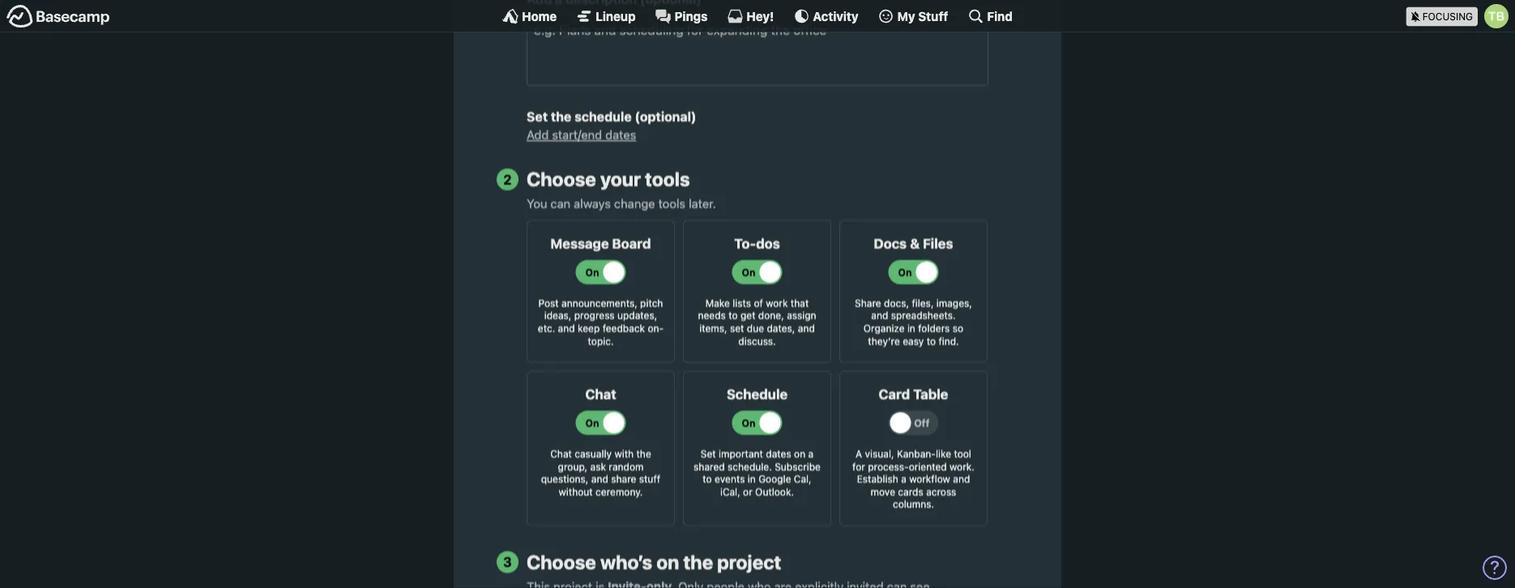 Task type: describe. For each thing, give the bounding box(es) containing it.
without
[[559, 486, 593, 498]]

a inside a visual, kanban-like tool for process-oriented work. establish a workflow and move cards across columns.
[[901, 474, 907, 485]]

set for the
[[527, 109, 548, 125]]

files
[[923, 236, 953, 251]]

items,
[[699, 323, 727, 334]]

0 vertical spatial tools
[[645, 168, 690, 191]]

establish
[[857, 474, 898, 485]]

organize
[[864, 323, 905, 334]]

set
[[730, 323, 744, 334]]

done,
[[758, 310, 784, 321]]

dates,
[[767, 323, 795, 334]]

and inside a visual, kanban-like tool for process-oriented work. establish a workflow and move cards across columns.
[[953, 474, 970, 485]]

find
[[987, 9, 1013, 23]]

make
[[706, 297, 730, 309]]

project
[[717, 551, 781, 573]]

a
[[856, 448, 862, 460]]

home link
[[502, 8, 557, 24]]

stuff
[[639, 474, 661, 485]]

your
[[600, 168, 641, 191]]

docs
[[874, 236, 907, 251]]

find button
[[968, 8, 1013, 24]]

chat casually with the group, ask random questions, and share stuff without ceremony.
[[541, 448, 661, 498]]

dates inside set the schedule (optional) add start/end dates
[[605, 128, 636, 142]]

0 horizontal spatial on
[[657, 551, 679, 573]]

add
[[527, 128, 549, 142]]

so
[[953, 323, 964, 334]]

cal,
[[794, 474, 812, 485]]

events
[[715, 474, 745, 485]]

pitch
[[640, 297, 663, 309]]

activity link
[[794, 8, 859, 24]]

process-
[[868, 461, 909, 472]]

on inside 'set important dates on a shared schedule. subscribe to events in google cal, ical, or outlook.'
[[794, 448, 806, 460]]

columns.
[[893, 499, 934, 510]]

1 vertical spatial tools
[[658, 196, 686, 210]]

my stuff button
[[878, 8, 948, 24]]

choose your tools
[[527, 168, 690, 191]]

ask
[[590, 461, 606, 472]]

kanban-
[[897, 448, 936, 460]]

2
[[503, 171, 512, 187]]

schedule
[[575, 109, 632, 125]]

in inside share docs, files, images, and spreadsheets. organize in folders so they're easy to find.
[[907, 323, 916, 334]]

keep
[[578, 323, 600, 334]]

share docs, files, images, and spreadsheets. organize in folders so they're easy to find.
[[855, 297, 972, 347]]

due
[[747, 323, 764, 334]]

etc.
[[538, 323, 555, 334]]

schedule.
[[728, 461, 772, 472]]

outlook.
[[755, 486, 794, 498]]

they're
[[868, 335, 900, 347]]

and inside share docs, files, images, and spreadsheets. organize in folders so they're easy to find.
[[871, 310, 888, 321]]

message board
[[551, 236, 651, 251]]

with
[[615, 448, 634, 460]]

subscribe
[[775, 461, 821, 472]]

topic.
[[588, 335, 614, 347]]

across
[[926, 486, 956, 498]]

ceremony.
[[596, 486, 643, 498]]

random
[[609, 461, 644, 472]]

main element
[[0, 0, 1515, 32]]

images,
[[937, 297, 972, 309]]

spreadsheets.
[[891, 310, 956, 321]]

the for who's
[[683, 551, 713, 573]]

you can always change tools later.
[[527, 196, 716, 210]]

board
[[612, 236, 651, 251]]

you
[[527, 196, 547, 210]]

can
[[551, 196, 571, 210]]

lineup
[[596, 9, 636, 23]]

the inside set the schedule (optional) add start/end dates
[[551, 109, 571, 125]]

discuss.
[[738, 335, 776, 347]]

announcements,
[[562, 297, 637, 309]]

like
[[936, 448, 951, 460]]

feedback
[[603, 323, 645, 334]]

share
[[855, 297, 881, 309]]

chat for chat casually with the group, ask random questions, and share stuff without ceremony.
[[550, 448, 572, 460]]

set for important
[[701, 448, 716, 460]]

needs
[[698, 310, 726, 321]]



Task type: locate. For each thing, give the bounding box(es) containing it.
0 horizontal spatial dates
[[605, 128, 636, 142]]

and inside chat casually with the group, ask random questions, and share stuff without ceremony.
[[591, 474, 608, 485]]

lineup link
[[576, 8, 636, 24]]

visual,
[[865, 448, 894, 460]]

work.
[[950, 461, 975, 472]]

1 vertical spatial in
[[748, 474, 756, 485]]

and down ideas,
[[558, 323, 575, 334]]

and down work. in the right bottom of the page
[[953, 474, 970, 485]]

group,
[[558, 461, 588, 472]]

1 vertical spatial to
[[927, 335, 936, 347]]

dates down the schedule
[[605, 128, 636, 142]]

0 horizontal spatial to
[[703, 474, 712, 485]]

Add a description (optional) text field
[[527, 13, 989, 86]]

the for casually
[[636, 448, 651, 460]]

the up start/end
[[551, 109, 571, 125]]

to inside make lists of work that needs to get done, assign items, set due dates, and discuss.
[[729, 310, 738, 321]]

1 vertical spatial on
[[657, 551, 679, 573]]

to down folders
[[927, 335, 936, 347]]

1 horizontal spatial on
[[794, 448, 806, 460]]

get
[[741, 310, 756, 321]]

on right who's
[[657, 551, 679, 573]]

set up shared
[[701, 448, 716, 460]]

tools up the change
[[645, 168, 690, 191]]

later.
[[689, 196, 716, 210]]

on up 'subscribe'
[[794, 448, 806, 460]]

message
[[551, 236, 609, 251]]

2 choose from the top
[[527, 551, 596, 573]]

0 vertical spatial to
[[729, 310, 738, 321]]

a up cards
[[901, 474, 907, 485]]

dos
[[756, 236, 780, 251]]

to-
[[734, 236, 756, 251]]

2 vertical spatial to
[[703, 474, 712, 485]]

choose up can at left top
[[527, 168, 596, 191]]

for
[[852, 461, 865, 472]]

set important dates on a shared schedule. subscribe to events in google cal, ical, or outlook.
[[694, 448, 821, 498]]

work
[[766, 297, 788, 309]]

a inside 'set important dates on a shared schedule. subscribe to events in google cal, ical, or outlook.'
[[808, 448, 814, 460]]

chat inside chat casually with the group, ask random questions, and share stuff without ceremony.
[[550, 448, 572, 460]]

2 horizontal spatial the
[[683, 551, 713, 573]]

progress
[[574, 310, 615, 321]]

workflow
[[909, 474, 950, 485]]

focusing button
[[1406, 0, 1515, 32]]

0 horizontal spatial a
[[808, 448, 814, 460]]

on
[[794, 448, 806, 460], [657, 551, 679, 573]]

of
[[754, 297, 763, 309]]

0 horizontal spatial chat
[[550, 448, 572, 460]]

chat up "group,"
[[550, 448, 572, 460]]

set inside set the schedule (optional) add start/end dates
[[527, 109, 548, 125]]

in down schedule.
[[748, 474, 756, 485]]

my stuff
[[897, 9, 948, 23]]

to-dos
[[734, 236, 780, 251]]

the inside chat casually with the group, ask random questions, and share stuff without ceremony.
[[636, 448, 651, 460]]

on-
[[648, 323, 664, 334]]

set inside 'set important dates on a shared schedule. subscribe to events in google cal, ical, or outlook.'
[[701, 448, 716, 460]]

set up 'add'
[[527, 109, 548, 125]]

0 vertical spatial choose
[[527, 168, 596, 191]]

and down ask
[[591, 474, 608, 485]]

0 vertical spatial chat
[[585, 386, 616, 402]]

to down shared
[[703, 474, 712, 485]]

dates up 'subscribe'
[[766, 448, 791, 460]]

important
[[719, 448, 763, 460]]

hey!
[[747, 9, 774, 23]]

1 horizontal spatial dates
[[766, 448, 791, 460]]

schedule
[[727, 386, 788, 402]]

always
[[574, 196, 611, 210]]

the left project
[[683, 551, 713, 573]]

1 vertical spatial chat
[[550, 448, 572, 460]]

0 vertical spatial set
[[527, 109, 548, 125]]

chat down topic.
[[585, 386, 616, 402]]

1 choose from the top
[[527, 168, 596, 191]]

move
[[871, 486, 895, 498]]

tim burton image
[[1484, 4, 1509, 28]]

choose for choose who's on the project
[[527, 551, 596, 573]]

and
[[871, 310, 888, 321], [558, 323, 575, 334], [798, 323, 815, 334], [591, 474, 608, 485], [953, 474, 970, 485]]

1 vertical spatial choose
[[527, 551, 596, 573]]

1 horizontal spatial to
[[729, 310, 738, 321]]

to inside 'set important dates on a shared schedule. subscribe to events in google cal, ical, or outlook.'
[[703, 474, 712, 485]]

focusing
[[1423, 11, 1473, 22]]

dates
[[605, 128, 636, 142], [766, 448, 791, 460]]

pings
[[675, 9, 708, 23]]

and inside make lists of work that needs to get done, assign items, set due dates, and discuss.
[[798, 323, 815, 334]]

and inside post announcements, pitch ideas, progress updates, etc. and keep feedback on- topic.
[[558, 323, 575, 334]]

to inside share docs, files, images, and spreadsheets. organize in folders so they're easy to find.
[[927, 335, 936, 347]]

find.
[[939, 335, 959, 347]]

1 horizontal spatial in
[[907, 323, 916, 334]]

(optional)
[[635, 109, 696, 125]]

1 vertical spatial set
[[701, 448, 716, 460]]

choose for choose your tools
[[527, 168, 596, 191]]

who's
[[600, 551, 652, 573]]

home
[[522, 9, 557, 23]]

start/end
[[552, 128, 602, 142]]

a visual, kanban-like tool for process-oriented work. establish a workflow and move cards across columns.
[[852, 448, 975, 510]]

choose right 3
[[527, 551, 596, 573]]

0 horizontal spatial set
[[527, 109, 548, 125]]

1 horizontal spatial set
[[701, 448, 716, 460]]

activity
[[813, 9, 859, 23]]

to up set
[[729, 310, 738, 321]]

2 vertical spatial the
[[683, 551, 713, 573]]

a up 'subscribe'
[[808, 448, 814, 460]]

to
[[729, 310, 738, 321], [927, 335, 936, 347], [703, 474, 712, 485]]

assign
[[787, 310, 816, 321]]

0 vertical spatial the
[[551, 109, 571, 125]]

0 vertical spatial a
[[808, 448, 814, 460]]

post announcements, pitch ideas, progress updates, etc. and keep feedback on- topic.
[[538, 297, 664, 347]]

docs,
[[884, 297, 909, 309]]

stuff
[[918, 9, 948, 23]]

ideas,
[[544, 310, 572, 321]]

tools left "later."
[[658, 196, 686, 210]]

dates inside 'set important dates on a shared schedule. subscribe to events in google cal, ical, or outlook.'
[[766, 448, 791, 460]]

the right with
[[636, 448, 651, 460]]

0 horizontal spatial in
[[748, 474, 756, 485]]

oriented
[[909, 461, 947, 472]]

chat
[[585, 386, 616, 402], [550, 448, 572, 460]]

pings button
[[655, 8, 708, 24]]

&
[[910, 236, 920, 251]]

post
[[538, 297, 559, 309]]

1 vertical spatial dates
[[766, 448, 791, 460]]

share
[[611, 474, 636, 485]]

1 vertical spatial a
[[901, 474, 907, 485]]

make lists of work that needs to get done, assign items, set due dates, and discuss.
[[698, 297, 816, 347]]

casually
[[575, 448, 612, 460]]

add start/end dates link
[[527, 128, 636, 142]]

lists
[[733, 297, 751, 309]]

that
[[791, 297, 809, 309]]

folders
[[918, 323, 950, 334]]

3
[[503, 554, 512, 570]]

0 horizontal spatial the
[[551, 109, 571, 125]]

change
[[614, 196, 655, 210]]

2 horizontal spatial to
[[927, 335, 936, 347]]

updates,
[[617, 310, 657, 321]]

1 horizontal spatial a
[[901, 474, 907, 485]]

questions,
[[541, 474, 589, 485]]

0 vertical spatial dates
[[605, 128, 636, 142]]

1 horizontal spatial the
[[636, 448, 651, 460]]

shared
[[694, 461, 725, 472]]

my
[[897, 9, 915, 23]]

card
[[879, 386, 910, 402]]

ical,
[[720, 486, 740, 498]]

cards
[[898, 486, 924, 498]]

and down 'assign'
[[798, 323, 815, 334]]

1 horizontal spatial chat
[[585, 386, 616, 402]]

0 vertical spatial on
[[794, 448, 806, 460]]

switch accounts image
[[6, 4, 110, 29]]

google
[[759, 474, 791, 485]]

table
[[913, 386, 948, 402]]

chat for chat
[[585, 386, 616, 402]]

and up organize
[[871, 310, 888, 321]]

tool
[[954, 448, 971, 460]]

0 vertical spatial in
[[907, 323, 916, 334]]

1 vertical spatial the
[[636, 448, 651, 460]]

easy
[[903, 335, 924, 347]]

in inside 'set important dates on a shared schedule. subscribe to events in google cal, ical, or outlook.'
[[748, 474, 756, 485]]

in up easy
[[907, 323, 916, 334]]

files,
[[912, 297, 934, 309]]



Task type: vqa. For each thing, say whether or not it's contained in the screenshot.
Calendar,
no



